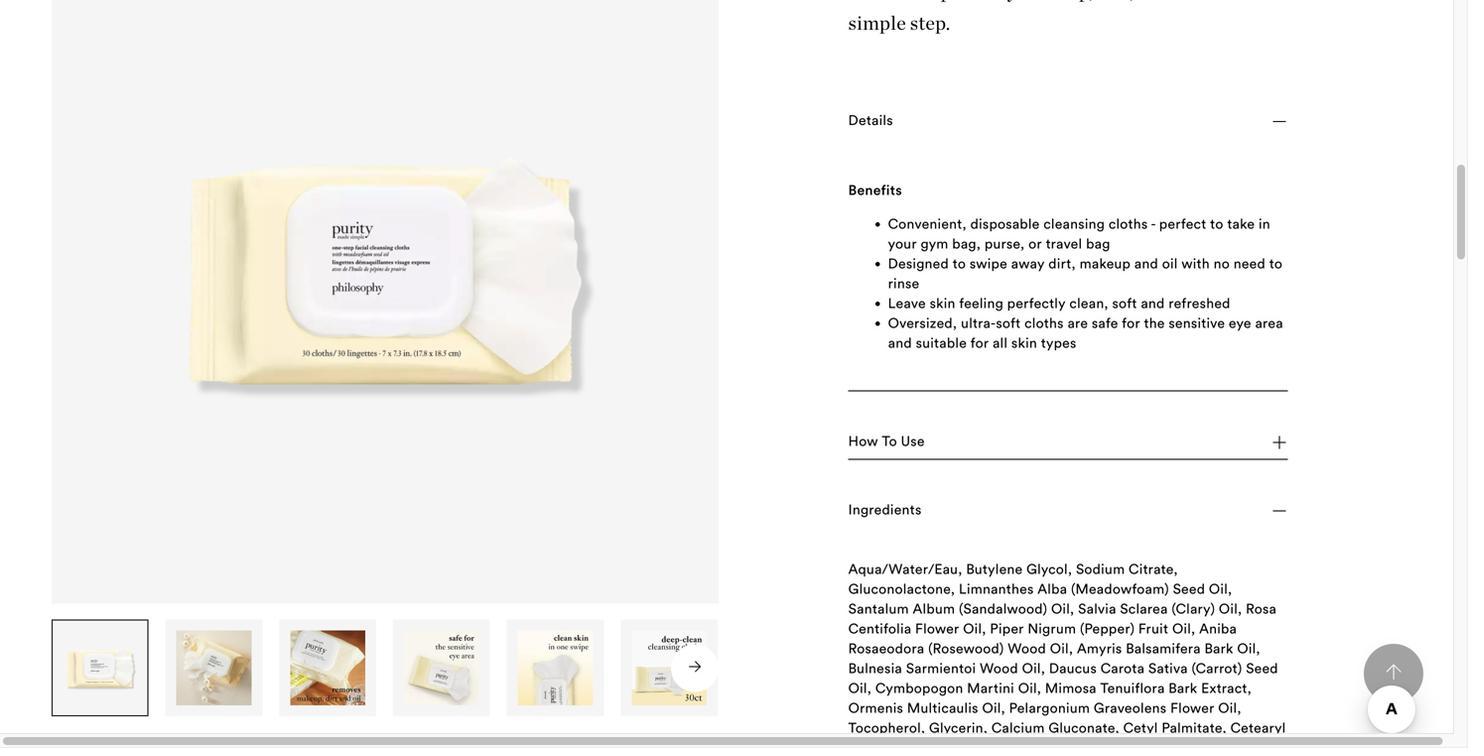 Task type: describe. For each thing, give the bounding box(es) containing it.
away
[[1011, 255, 1045, 273]]

contact
[[890, 512, 939, 530]]

rosaeodora
[[848, 640, 925, 658]]

0 vertical spatial wood
[[1008, 640, 1046, 658]]

butylene
[[966, 561, 1023, 578]]

glyceryl
[[1070, 739, 1125, 748]]

palmitate,
[[1162, 719, 1227, 737]]

oil, down nigrum
[[1050, 640, 1073, 658]]

perfectly
[[1007, 295, 1066, 312]]

purse,
[[985, 235, 1025, 253]]

1 vertical spatial skin
[[1011, 334, 1037, 352]]

refreshed
[[1169, 295, 1231, 312]]

cetearyl
[[1231, 719, 1286, 737]]

mimosa
[[1045, 680, 1097, 698]]

1 vertical spatial wood
[[980, 660, 1018, 678]]

sodium
[[1076, 561, 1125, 578]]

extract,
[[1201, 680, 1252, 698]]

to inside gently wipe cloth on skin to remove dirt, oil and makeup. avoid direct contact with eyes.
[[1016, 492, 1030, 510]]

tocopherol,
[[848, 719, 925, 737]]

multicaulis
[[907, 700, 979, 717]]

need
[[1234, 255, 1266, 273]]

makeup
[[1080, 255, 1131, 273]]

oil, up (clary)
[[1209, 580, 1232, 598]]

cymbopogon
[[875, 680, 963, 698]]

all
[[993, 334, 1008, 352]]

oil inside convenient, disposable cleansing cloths - perfect to take in your gym bag, purse, or travel bag designed to swipe away dirt, makeup and oil with no need to rinse leave skin feeling perfectly clean, soft and refreshed oversized, ultra-soft cloths are safe for the sensitive eye area and suitable for all skin types
[[1162, 255, 1178, 273]]

remove
[[1033, 492, 1081, 510]]

dirt, inside gently wipe cloth on skin to remove dirt, oil and makeup. avoid direct contact with eyes.
[[1085, 492, 1113, 510]]

take
[[1227, 215, 1255, 233]]

and down oversized,
[[888, 334, 912, 352]]

how to use
[[848, 433, 925, 450]]

direct
[[848, 512, 886, 530]]

centifolia
[[848, 620, 912, 638]]

1 horizontal spatial soft
[[1112, 295, 1137, 312]]

in
[[1259, 215, 1271, 233]]

bag
[[1086, 235, 1110, 253]]

(clary)
[[1172, 600, 1215, 618]]

0 vertical spatial flower
[[915, 620, 959, 638]]

leave
[[888, 295, 926, 312]]

the
[[1144, 314, 1165, 332]]

philosophy purity made simple one-step facial cleansing cloths #6 image
[[632, 631, 707, 706]]

1 horizontal spatial cloths
[[1109, 215, 1148, 233]]

to right need
[[1269, 255, 1283, 273]]

makeup.
[[1163, 492, 1218, 510]]

balsamifera
[[1126, 640, 1201, 658]]

cleansing
[[1044, 215, 1105, 233]]

daucus
[[1049, 660, 1097, 678]]

area
[[1255, 314, 1283, 332]]

1 / 9 group
[[52, 620, 150, 717]]

aqua/water/eau, butylene glycol, sodium citrate, gluconolactone, limnanthes alba (meadowfoam) seed oil, santalum album (sandalwood) oil, salvia sclarea (clary) oil, rosa centifolia flower oil, piper nigrum (pepper) fruit oil, aniba rosaeodora (rosewood) wood oil, amyris balsamifera bark oil, bulnesia sarmientoi wood oil, daucus carota sativa (carrot) seed oil, cymbopogon martini oil, mimosa tenuiflora bark extract, ormenis multicaulis oil, pelargonium graveolens flower oil, tocopherol, glycerin, calcium gluconate, cetyl palmitate, cetearyl isononanoate, ethylhexylglycerin, glyceryl stearate,
[[848, 561, 1286, 748]]

philosophy purity made simple one-step facial cleansing cloths #4 image
[[404, 631, 479, 706]]

calcium
[[992, 719, 1045, 737]]

designed
[[888, 255, 949, 273]]

philosophy purity made simple one-step facial cleansing cloths #5 image
[[518, 631, 593, 706]]

your
[[888, 235, 917, 253]]

philosophy purity made simple one-step facial cleansing cloths #2 image
[[176, 631, 251, 706]]

oil, down extract,
[[1218, 700, 1242, 717]]

oil, left daucus at the right
[[1022, 660, 1045, 678]]

graveolens
[[1094, 700, 1167, 717]]

philosophy purity made simple one-step facial cleansing cloths #1 image inside the 1 / 9 'group'
[[63, 631, 138, 706]]

salvia
[[1078, 600, 1116, 618]]

martini
[[967, 680, 1014, 698]]

fruit
[[1139, 620, 1169, 638]]

with inside gently wipe cloth on skin to remove dirt, oil and makeup. avoid direct contact with eyes.
[[943, 512, 971, 530]]

1 horizontal spatial seed
[[1246, 660, 1278, 678]]

gently
[[848, 492, 892, 510]]

oil, up pelargonium on the right of the page
[[1018, 680, 1041, 698]]

ingredients
[[848, 501, 922, 519]]

oil, down bulnesia at the right of the page
[[848, 680, 872, 698]]

alba
[[1038, 580, 1067, 598]]

glycerin,
[[929, 719, 988, 737]]

perfect
[[1159, 215, 1207, 233]]

and down -
[[1134, 255, 1158, 273]]

cloth
[[930, 492, 963, 510]]

clean,
[[1070, 295, 1109, 312]]

gently wipe cloth on skin to remove dirt, oil and makeup. avoid direct contact with eyes.
[[848, 492, 1259, 530]]

with inside convenient, disposable cleansing cloths - perfect to take in your gym bag, purse, or travel bag designed to swipe away dirt, makeup and oil with no need to rinse leave skin feeling perfectly clean, soft and refreshed oversized, ultra-soft cloths are safe for the sensitive eye area and suitable for all skin types
[[1182, 255, 1210, 273]]

to left take
[[1210, 215, 1224, 233]]

and inside gently wipe cloth on skin to remove dirt, oil and makeup. avoid direct contact with eyes.
[[1136, 492, 1160, 510]]

are
[[1068, 314, 1088, 332]]

details
[[848, 111, 893, 129]]

glycol,
[[1027, 561, 1072, 578]]

dirt, inside convenient, disposable cleansing cloths - perfect to take in your gym bag, purse, or travel bag designed to swipe away dirt, makeup and oil with no need to rinse leave skin feeling perfectly clean, soft and refreshed oversized, ultra-soft cloths are safe for the sensitive eye area and suitable for all skin types
[[1049, 255, 1076, 273]]

skin inside gently wipe cloth on skin to remove dirt, oil and makeup. avoid direct contact with eyes.
[[987, 492, 1013, 510]]

no
[[1214, 255, 1230, 273]]



Task type: vqa. For each thing, say whether or not it's contained in the screenshot.
To
yes



Task type: locate. For each thing, give the bounding box(es) containing it.
rosa
[[1246, 600, 1277, 618]]

album
[[913, 600, 955, 618]]

oil,
[[1209, 580, 1232, 598], [1051, 600, 1074, 618], [1219, 600, 1242, 618], [963, 620, 986, 638], [1172, 620, 1196, 638], [1050, 640, 1073, 658], [1237, 640, 1261, 658], [1022, 660, 1045, 678], [848, 680, 872, 698], [1018, 680, 1041, 698], [982, 700, 1005, 717], [1218, 700, 1242, 717]]

seed
[[1173, 580, 1205, 598], [1246, 660, 1278, 678]]

0 vertical spatial dirt,
[[1049, 255, 1076, 273]]

to
[[882, 433, 897, 450]]

citrate,
[[1129, 561, 1178, 578]]

skin right the all
[[1011, 334, 1037, 352]]

0 horizontal spatial for
[[971, 334, 989, 352]]

back to top image
[[1386, 664, 1402, 680]]

cloths left -
[[1109, 215, 1148, 233]]

1 vertical spatial philosophy purity made simple one-step facial cleansing cloths #1 image
[[63, 631, 138, 706]]

ethylhexylglycerin,
[[944, 739, 1067, 748]]

and left makeup.
[[1136, 492, 1160, 510]]

wood up martini
[[980, 660, 1018, 678]]

bark down aniba
[[1205, 640, 1234, 658]]

0 vertical spatial cloths
[[1109, 215, 1148, 233]]

oil, down (clary)
[[1172, 620, 1196, 638]]

1 vertical spatial bark
[[1169, 680, 1198, 698]]

1 horizontal spatial for
[[1122, 314, 1140, 332]]

swipe
[[970, 255, 1008, 273]]

sclarea
[[1120, 600, 1168, 618]]

ormenis
[[848, 700, 903, 717]]

1 horizontal spatial oil
[[1162, 255, 1178, 273]]

skin up eyes.
[[987, 492, 1013, 510]]

4 / 9 group
[[393, 620, 491, 717]]

use
[[901, 433, 925, 450]]

product images carousel region
[[52, 0, 719, 718]]

0 vertical spatial oil
[[1162, 255, 1178, 273]]

suitable
[[916, 334, 967, 352]]

eyes.
[[975, 512, 1008, 530]]

1 vertical spatial soft
[[996, 314, 1021, 332]]

travel
[[1046, 235, 1082, 253]]

1 horizontal spatial bark
[[1205, 640, 1234, 658]]

0 vertical spatial with
[[1182, 255, 1210, 273]]

seed up (clary)
[[1173, 580, 1205, 598]]

6 / 9 group
[[621, 620, 719, 717]]

ultra-
[[961, 314, 996, 332]]

bulnesia
[[848, 660, 902, 678]]

(pepper)
[[1080, 620, 1135, 638]]

nigrum
[[1028, 620, 1076, 638]]

carota
[[1101, 660, 1145, 678]]

(meadowfoam)
[[1071, 580, 1169, 598]]

for left the
[[1122, 314, 1140, 332]]

dirt, right remove
[[1085, 492, 1113, 510]]

0 horizontal spatial seed
[[1173, 580, 1205, 598]]

aqua/water/eau,
[[848, 561, 962, 578]]

avoid
[[1222, 492, 1259, 510]]

oil, up aniba
[[1219, 600, 1242, 618]]

oil down perfect
[[1162, 255, 1178, 273]]

0 vertical spatial for
[[1122, 314, 1140, 332]]

0 vertical spatial philosophy purity made simple one-step facial cleansing cloths #1 image
[[52, 0, 719, 604]]

cloths down perfectly
[[1025, 314, 1064, 332]]

flower
[[915, 620, 959, 638], [1170, 700, 1215, 717]]

1 vertical spatial for
[[971, 334, 989, 352]]

-
[[1151, 215, 1156, 233]]

oil, up (carrot)
[[1237, 640, 1261, 658]]

santalum
[[848, 600, 909, 618]]

convenient,
[[888, 215, 967, 233]]

gluconolactone,
[[848, 580, 955, 598]]

oil right remove
[[1116, 492, 1132, 510]]

0 horizontal spatial flower
[[915, 620, 959, 638]]

aniba
[[1199, 620, 1237, 638]]

0 vertical spatial soft
[[1112, 295, 1137, 312]]

pelargonium
[[1009, 700, 1090, 717]]

0 vertical spatial bark
[[1205, 640, 1234, 658]]

wood
[[1008, 640, 1046, 658], [980, 660, 1018, 678]]

(rosewood)
[[928, 640, 1004, 658]]

disposable
[[970, 215, 1040, 233]]

1 vertical spatial with
[[943, 512, 971, 530]]

0 horizontal spatial soft
[[996, 314, 1021, 332]]

sarmientoi
[[906, 660, 976, 678]]

oil, down martini
[[982, 700, 1005, 717]]

bag,
[[952, 235, 981, 253]]

to left remove
[[1016, 492, 1030, 510]]

how
[[848, 433, 878, 450]]

0 horizontal spatial with
[[943, 512, 971, 530]]

wood down "piper"
[[1008, 640, 1046, 658]]

gluconate,
[[1049, 719, 1120, 737]]

oil, up (rosewood)
[[963, 620, 986, 638]]

with left no
[[1182, 255, 1210, 273]]

feeling
[[959, 295, 1004, 312]]

or
[[1029, 235, 1042, 253]]

0 horizontal spatial oil
[[1116, 492, 1132, 510]]

1 vertical spatial seed
[[1246, 660, 1278, 678]]

dirt,
[[1049, 255, 1076, 273], [1085, 492, 1113, 510]]

1 vertical spatial flower
[[1170, 700, 1215, 717]]

flower up palmitate,
[[1170, 700, 1215, 717]]

0 vertical spatial seed
[[1173, 580, 1205, 598]]

philosophy purity made simple one-step facial cleansing cloths #3 image
[[290, 631, 365, 706]]

rinse
[[888, 275, 920, 293]]

piper
[[990, 620, 1024, 638]]

oil inside gently wipe cloth on skin to remove dirt, oil and makeup. avoid direct contact with eyes.
[[1116, 492, 1132, 510]]

0 horizontal spatial cloths
[[1025, 314, 1064, 332]]

1 vertical spatial cloths
[[1025, 314, 1064, 332]]

convenient, disposable cleansing cloths - perfect to take in your gym bag, purse, or travel bag designed to swipe away dirt, makeup and oil with no need to rinse leave skin feeling perfectly clean, soft and refreshed oversized, ultra-soft cloths are safe for the sensitive eye area and suitable for all skin types
[[888, 215, 1283, 352]]

1 horizontal spatial flower
[[1170, 700, 1215, 717]]

next slide image
[[689, 661, 701, 673]]

for down ultra-
[[971, 334, 989, 352]]

philosophy purity made simple one-step facial cleansing cloths #1 image
[[52, 0, 719, 604], [63, 631, 138, 706]]

bark
[[1205, 640, 1234, 658], [1169, 680, 1198, 698]]

for
[[1122, 314, 1140, 332], [971, 334, 989, 352]]

bark down "sativa" at right
[[1169, 680, 1198, 698]]

benefits
[[848, 181, 902, 199]]

types
[[1041, 334, 1077, 352]]

5 / 9 group
[[507, 620, 605, 717]]

cetyl
[[1123, 719, 1158, 737]]

soft up safe
[[1112, 295, 1137, 312]]

safe
[[1092, 314, 1118, 332]]

3 / 9 group
[[279, 620, 377, 717]]

on
[[967, 492, 983, 510]]

oversized,
[[888, 314, 957, 332]]

and up the
[[1141, 295, 1165, 312]]

2 / 9 group
[[165, 620, 263, 717]]

tenuiflora
[[1100, 680, 1165, 698]]

0 horizontal spatial bark
[[1169, 680, 1198, 698]]

dirt, down travel
[[1049, 255, 1076, 273]]

0 horizontal spatial dirt,
[[1049, 255, 1076, 273]]

wipe
[[895, 492, 927, 510]]

sensitive
[[1169, 314, 1225, 332]]

skin up oversized,
[[930, 295, 956, 312]]

to down bag,
[[953, 255, 966, 273]]

oil, down alba
[[1051, 600, 1074, 618]]

cloths
[[1109, 215, 1148, 233], [1025, 314, 1064, 332]]

0 vertical spatial skin
[[930, 295, 956, 312]]

1 vertical spatial oil
[[1116, 492, 1132, 510]]

sativa
[[1148, 660, 1188, 678]]

and
[[1134, 255, 1158, 273], [1141, 295, 1165, 312], [888, 334, 912, 352], [1136, 492, 1160, 510]]

1 horizontal spatial dirt,
[[1085, 492, 1113, 510]]

seed up extract,
[[1246, 660, 1278, 678]]

1 horizontal spatial with
[[1182, 255, 1210, 273]]

(carrot)
[[1192, 660, 1242, 678]]

2 vertical spatial skin
[[987, 492, 1013, 510]]

gym
[[921, 235, 949, 253]]

oil
[[1162, 255, 1178, 273], [1116, 492, 1132, 510]]

flower down album
[[915, 620, 959, 638]]

skin
[[930, 295, 956, 312], [1011, 334, 1037, 352], [987, 492, 1013, 510]]

1 vertical spatial dirt,
[[1085, 492, 1113, 510]]

with down cloth
[[943, 512, 971, 530]]

(sandalwood)
[[959, 600, 1047, 618]]

amyris
[[1077, 640, 1122, 658]]

eye
[[1229, 314, 1252, 332]]

soft up the all
[[996, 314, 1021, 332]]

isononanoate,
[[848, 739, 940, 748]]



